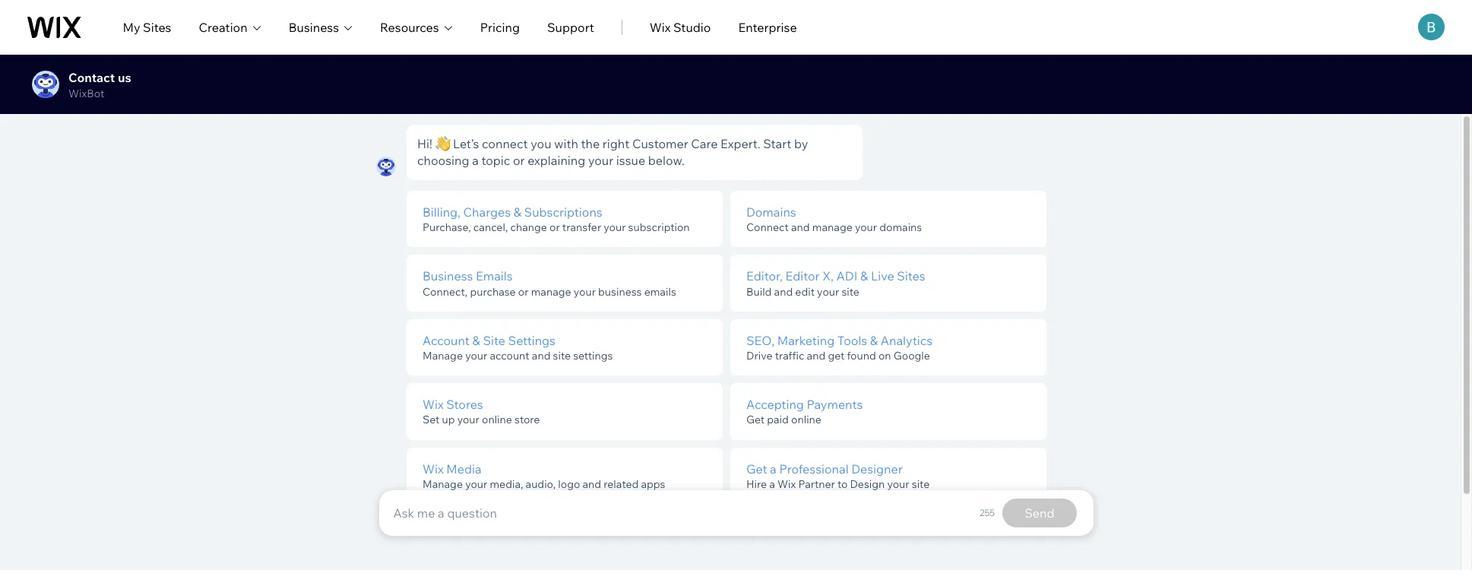 Task type: describe. For each thing, give the bounding box(es) containing it.
business button
[[289, 18, 353, 36]]

pricing link
[[480, 18, 520, 36]]

enterprise link
[[738, 18, 797, 36]]

profile image image
[[1418, 14, 1445, 40]]

wix studio link
[[650, 18, 711, 36]]

my sites link
[[123, 18, 171, 36]]

creation button
[[199, 18, 261, 36]]

support
[[547, 19, 594, 35]]

my
[[123, 19, 140, 35]]



Task type: locate. For each thing, give the bounding box(es) containing it.
wix
[[650, 19, 671, 35]]

resources
[[380, 19, 439, 35]]

my sites
[[123, 19, 171, 35]]

pricing
[[480, 19, 520, 35]]

studio
[[673, 19, 711, 35]]

support link
[[547, 18, 594, 36]]

wix studio
[[650, 19, 711, 35]]

enterprise
[[738, 19, 797, 35]]

sites
[[143, 19, 171, 35]]

resources button
[[380, 18, 453, 36]]

creation
[[199, 19, 248, 35]]

business
[[289, 19, 339, 35]]



Task type: vqa. For each thing, say whether or not it's contained in the screenshot.
a
no



